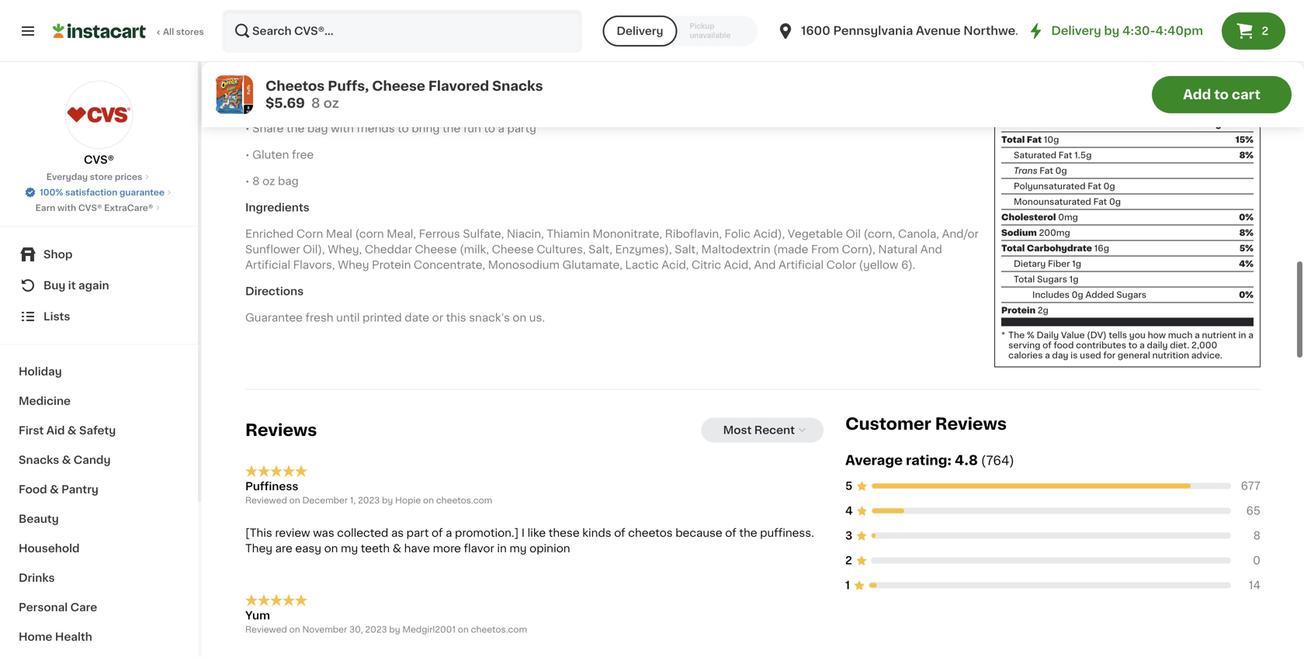 Task type: locate. For each thing, give the bounding box(es) containing it.
• up the ingredients
[[245, 176, 250, 187]]

2 vertical spatial and
[[755, 260, 776, 271]]

day
[[1053, 352, 1069, 360]]

1 vertical spatial 8%
[[1240, 229, 1254, 237]]

for down puffs,
[[344, 97, 359, 108]]

kinds
[[583, 528, 612, 539]]

& left the candy
[[62, 455, 71, 466]]

Search field
[[224, 11, 581, 51]]

1 vertical spatial for
[[344, 97, 359, 108]]

bag for the
[[307, 123, 328, 134]]

cheetos up smiles
[[777, 28, 831, 39]]

1 horizontal spatial sugars
[[1117, 291, 1147, 300]]

customer
[[846, 416, 932, 433]]

fat up 16g
[[1094, 198, 1108, 206]]

0 horizontal spatial protein
[[372, 260, 411, 271]]

protein down cheddar
[[372, 260, 411, 271]]

% daily value*
[[1188, 120, 1254, 129]]

per
[[1065, 37, 1085, 48]]

by inside puffiness reviewed on december 1, 2023 by hopie on cheetos.com
[[382, 497, 393, 505]]

mononitrate,
[[593, 229, 663, 240]]

0 horizontal spatial with
[[57, 204, 76, 212]]

0 vertical spatial your
[[319, 44, 343, 55]]

can't
[[717, 28, 745, 39]]

bag for size
[[320, 97, 341, 108]]

200mg
[[1040, 229, 1071, 237]]

used
[[1081, 352, 1102, 360]]

0 vertical spatial with
[[331, 123, 354, 134]]

instacart logo image
[[53, 22, 146, 40]]

0 horizontal spatial and
[[405, 44, 426, 55]]

4:30-
[[1123, 25, 1156, 37]]

• left the perfect
[[245, 97, 250, 108]]

to
[[878, 44, 889, 55], [1215, 88, 1230, 101], [398, 123, 409, 134], [484, 123, 496, 134], [1129, 341, 1138, 350]]

promotion.]
[[455, 528, 519, 539]]

% inside * the % daily value (dv) tells you how much a nutrient in a serving of food contributes to a daily diet. 2,000 calories a day is used for general nutrition advice.
[[1028, 331, 1035, 340]]

snacks & candy
[[19, 455, 111, 466]]

general
[[1118, 352, 1151, 360]]

and inside cheetos snacks are the much-loved cheesy treats that are fun for everyone! you just can't eat a cheetos snacks without licking the "cheetle" off your fingertips. and wherever the cheetos brand and chester cheetah go, cheesy smiles are sure to follow.
[[405, 44, 426, 55]]

cvs® down satisfaction at the top left of page
[[78, 204, 102, 212]]

oz down gluten
[[263, 176, 275, 187]]

november
[[303, 626, 347, 635]]

1 horizontal spatial with
[[331, 123, 354, 134]]

1 vertical spatial total
[[1002, 244, 1026, 253]]

bag
[[286, 70, 307, 81], [320, 97, 341, 108], [307, 123, 328, 134], [278, 176, 299, 187]]

off
[[300, 44, 316, 55]]

1 horizontal spatial in
[[1239, 331, 1247, 340]]

reviewed inside yum reviewed on november 30, 2023 by medgirl2001 on cheetos.com
[[245, 626, 287, 635]]

0 vertical spatial 1g
[[1073, 260, 1082, 268]]

go,
[[731, 44, 748, 55]]

2023 inside puffiness reviewed on december 1, 2023 by hopie on cheetos.com
[[358, 497, 380, 505]]

1 8% from the top
[[1240, 151, 1254, 160]]

for down 'contributes'
[[1104, 352, 1116, 360]]

polyunsaturated
[[1014, 182, 1086, 191]]

cheese down ferrous at the top of the page
[[415, 244, 457, 255]]

flavored inside cheetos puffs, cheese flavored snacks $5.69 8 oz
[[429, 80, 489, 93]]

% up serving
[[1028, 331, 1035, 340]]

ferrous
[[419, 229, 460, 240]]

0 horizontal spatial snacks
[[303, 28, 341, 39]]

1 vertical spatial 1g
[[1070, 275, 1079, 284]]

enriched corn meal (corn meal, ferrous sulfate, niacin, thiamin mononitrate, riboflavin, folic acid), vegetable oil (corn, canola, and/or sunflower oil), whey, cheddar cheese (milk, cheese cultures, salt, enzymes), salt, maltodextrin (made from corn), natural and artificial flavors, whey protein concentrate, monosodium glutamate, lactic acid, citric acid, and artificial color (yellow 6).
[[245, 229, 979, 271]]

1 vertical spatial cheesy
[[750, 44, 791, 55]]

a down you
[[1140, 341, 1146, 350]]

cheetos.com
[[436, 497, 493, 505], [471, 626, 527, 635]]

size down cheetos
[[296, 97, 317, 108]]

0 vertical spatial for
[[596, 28, 611, 39]]

acid, down maltodextrin
[[724, 260, 752, 271]]

pantry
[[455, 97, 491, 108]]

sodium 200mg
[[1002, 229, 1071, 237]]

0 horizontal spatial 2
[[846, 556, 853, 567]]

delivery up the 'per'
[[1052, 25, 1102, 37]]

1 horizontal spatial snacks
[[493, 80, 543, 93]]

nutrition facts 8 servings per container
[[1002, 7, 1205, 48]]

sugars right added
[[1117, 291, 1147, 300]]

reviews up 4.8
[[936, 416, 1007, 433]]

wherever
[[429, 44, 479, 55]]

& inside [this review was collected as part of a promotion.] i like these kinds of cheetos because of the puffiness. they are easy on my teeth & have more flavor in my opinion
[[393, 544, 402, 555]]

daily up the food
[[1037, 331, 1060, 340]]

more
[[433, 544, 461, 555]]

2 artificial from the left
[[779, 260, 824, 271]]

cultures,
[[537, 244, 586, 255]]

1 horizontal spatial size
[[1054, 53, 1079, 64]]

fat down 1.5g
[[1088, 182, 1102, 191]]

0 horizontal spatial flavored
[[429, 80, 489, 93]]

0 horizontal spatial for
[[344, 97, 359, 108]]

a up more
[[446, 528, 452, 539]]

1 horizontal spatial your
[[428, 97, 453, 108]]

bag right 8.0oz
[[286, 70, 307, 81]]

a left day
[[1046, 352, 1051, 360]]

daily inside * the % daily value (dv) tells you how much a nutrient in a serving of food contributes to a daily diet. 2,000 calories a day is used for general nutrition advice.
[[1037, 331, 1060, 340]]

• for • share the bag with friends to bring the fun to a party
[[245, 123, 250, 134]]

• for • perfect size bag for stocking up your pantry
[[245, 97, 250, 108]]

1 acid, from the left
[[662, 260, 689, 271]]

buy
[[43, 280, 66, 291]]

1 vertical spatial in
[[497, 544, 507, 555]]

0 horizontal spatial artificial
[[245, 260, 291, 271]]

fat up the polyunsaturated
[[1040, 167, 1054, 175]]

5 • from the top
[[245, 176, 250, 187]]

delivery by 4:30-4:40pm
[[1052, 25, 1204, 37]]

prices
[[115, 173, 142, 181]]

add to cart button
[[1153, 76, 1293, 113]]

perfect
[[253, 97, 293, 108]]

0 vertical spatial and
[[405, 44, 426, 55]]

0 horizontal spatial %
[[1028, 331, 1035, 340]]

1 horizontal spatial reviews
[[936, 416, 1007, 433]]

1 horizontal spatial protein
[[1002, 307, 1036, 315]]

1 vertical spatial 0%
[[1240, 291, 1254, 300]]

a right eat
[[768, 28, 774, 39]]

1 vertical spatial 2023
[[365, 626, 387, 635]]

total down dietary
[[1014, 275, 1036, 284]]

fun down the pantry
[[464, 123, 481, 134]]

(dv)
[[1088, 331, 1107, 340]]

with right the earn
[[57, 204, 76, 212]]

in down promotion.]
[[497, 544, 507, 555]]

flavor
[[464, 544, 495, 555]]

1 artificial from the left
[[245, 260, 291, 271]]

artificial down (made
[[779, 260, 824, 271]]

0 horizontal spatial delivery
[[617, 26, 664, 37]]

total down sodium
[[1002, 244, 1026, 253]]

total fat 10g
[[1002, 136, 1060, 144]]

your right up
[[428, 97, 453, 108]]

cheese inside cheetos puffs, cheese flavored snacks $5.69 8 oz
[[372, 80, 426, 93]]

to right add
[[1215, 88, 1230, 101]]

(corn,
[[864, 229, 896, 240]]

most
[[724, 425, 752, 436]]

0 vertical spatial 2023
[[358, 497, 380, 505]]

shop link
[[9, 239, 189, 270]]

of down off
[[310, 70, 321, 81]]

and down much-
[[405, 44, 426, 55]]

0 horizontal spatial your
[[319, 44, 343, 55]]

cheetos.com up promotion.]
[[436, 497, 493, 505]]

1 reviewed from the top
[[245, 497, 287, 505]]

0 vertical spatial daily
[[1198, 120, 1222, 129]]

cheesy
[[452, 28, 493, 39], [750, 44, 791, 55]]

2 vertical spatial by
[[389, 626, 401, 635]]

3 • from the top
[[245, 123, 250, 134]]

1 horizontal spatial flavored
[[502, 70, 549, 81]]

8% for sodium 200mg
[[1240, 229, 1254, 237]]

reviewed inside puffiness reviewed on december 1, 2023 by hopie on cheetos.com
[[245, 497, 287, 505]]

1 vertical spatial size
[[296, 97, 317, 108]]

flavors,
[[293, 260, 335, 271]]

and down (made
[[755, 260, 776, 271]]

1 horizontal spatial oz
[[324, 97, 339, 110]]

0 vertical spatial 8%
[[1240, 151, 1254, 160]]

protein inside enriched corn meal (corn meal, ferrous sulfate, niacin, thiamin mononitrate, riboflavin, folic acid), vegetable oil (corn, canola, and/or sunflower oil), whey, cheddar cheese (milk, cheese cultures, salt, enzymes), salt, maltodextrin (made from corn), natural and artificial flavors, whey protein concentrate, monosodium glutamate, lactic acid, citric acid, and artificial color (yellow 6).
[[372, 260, 411, 271]]

8 down cheetos
[[311, 97, 320, 110]]

None search field
[[222, 9, 583, 53]]

0 vertical spatial total
[[1002, 136, 1026, 144]]

8% for saturated fat 1.5g
[[1240, 151, 1254, 160]]

cheetos.com for puffiness
[[436, 497, 493, 505]]

2 horizontal spatial for
[[1104, 352, 1116, 360]]

artificial down sunflower
[[245, 260, 291, 271]]

1 horizontal spatial artificial
[[779, 260, 824, 271]]

1 vertical spatial fun
[[464, 123, 481, 134]]

avenue
[[917, 25, 961, 37]]

1g for dietary fiber 1g
[[1073, 260, 1082, 268]]

to up general on the right bottom of the page
[[1129, 341, 1138, 350]]

0 horizontal spatial size
[[296, 97, 317, 108]]

2 vertical spatial for
[[1104, 352, 1116, 360]]

• 8 oz bag
[[245, 176, 299, 187]]

1 horizontal spatial salt,
[[675, 244, 699, 255]]

food & pantry
[[19, 485, 99, 496]]

1 vertical spatial daily
[[1037, 331, 1060, 340]]

delivery inside button
[[617, 26, 664, 37]]

you
[[671, 28, 691, 39]]

candy
[[74, 455, 111, 466]]

fat left 1.5g
[[1059, 151, 1073, 160]]

from
[[812, 244, 840, 255]]

on down the was
[[324, 544, 338, 555]]

reviewed down yum
[[245, 626, 287, 635]]

0 vertical spatial snacks
[[493, 80, 543, 93]]

8 down northwest
[[1002, 37, 1010, 48]]

until
[[336, 313, 360, 323]]

2023 inside yum reviewed on november 30, 2023 by medgirl2001 on cheetos.com
[[365, 626, 387, 635]]

serving size
[[1002, 53, 1079, 64]]

cheetos.com inside yum reviewed on november 30, 2023 by medgirl2001 on cheetos.com
[[471, 626, 527, 635]]

2 • from the top
[[245, 97, 250, 108]]

are down review
[[275, 544, 293, 555]]

your right off
[[319, 44, 343, 55]]

1 horizontal spatial acid,
[[724, 260, 752, 271]]

0 vertical spatial cheesy
[[452, 28, 493, 39]]

artificial
[[245, 260, 291, 271], [779, 260, 824, 271]]

snacks up off
[[303, 28, 341, 39]]

1
[[846, 581, 851, 592]]

0 vertical spatial oz
[[324, 97, 339, 110]]

salt, up glutamate,
[[589, 244, 613, 255]]

daily
[[1198, 120, 1222, 129], [1037, 331, 1060, 340]]

1 • from the top
[[245, 70, 250, 81]]

0 horizontal spatial salt,
[[589, 244, 613, 255]]

cheetos.com right medgirl2001 on the bottom left of the page
[[471, 626, 527, 635]]

1 vertical spatial and
[[921, 244, 943, 255]]

how
[[1149, 331, 1167, 340]]

with left friends
[[331, 123, 354, 134]]

puffs
[[381, 70, 410, 81]]

0 vertical spatial reviewed
[[245, 497, 287, 505]]

color
[[827, 260, 857, 271]]

canola,
[[899, 229, 940, 240]]

10g
[[1045, 136, 1060, 144]]

like
[[528, 528, 546, 539]]

0 horizontal spatial sugars
[[1038, 275, 1068, 284]]

treats
[[495, 28, 527, 39]]

1 horizontal spatial %
[[1188, 120, 1196, 129]]

0 horizontal spatial reviews
[[245, 423, 317, 439]]

1 vertical spatial snacks
[[19, 455, 59, 466]]

a inside [this review was collected as part of a promotion.] i like these kinds of cheetos because of the puffiness. they are easy on my teeth & have more flavor in my opinion
[[446, 528, 452, 539]]

1 vertical spatial with
[[57, 204, 76, 212]]

home health link
[[9, 623, 189, 652]]

protein left 2g
[[1002, 307, 1036, 315]]

includes
[[1033, 291, 1070, 300]]

snacks up sure
[[834, 28, 872, 39]]

snacks up food at bottom
[[19, 455, 59, 466]]

2 horizontal spatial and
[[921, 244, 943, 255]]

cheetos.com inside puffiness reviewed on december 1, 2023 by hopie on cheetos.com
[[436, 497, 493, 505]]

0 vertical spatial fun
[[575, 28, 593, 39]]

fun up brand in the top left of the page
[[575, 28, 593, 39]]

1 vertical spatial cheetos.com
[[471, 626, 527, 635]]

0 horizontal spatial daily
[[1037, 331, 1060, 340]]

2
[[1263, 26, 1269, 37], [846, 556, 853, 567]]

snacks up party in the left of the page
[[493, 80, 543, 93]]

to down without on the right top
[[878, 44, 889, 55]]

acid, left citric
[[662, 260, 689, 271]]

• left 8.0oz
[[245, 70, 250, 81]]

1 horizontal spatial my
[[510, 544, 527, 555]]

• for • 8 oz bag
[[245, 176, 250, 187]]

sugars up includes
[[1038, 275, 1068, 284]]

the inside [this review was collected as part of a promotion.] i like these kinds of cheetos because of the puffiness. they are easy on my teeth & have more flavor in my opinion
[[740, 528, 758, 539]]

• for • gluten free
[[245, 149, 250, 160]]

by left medgirl2001 on the bottom left of the page
[[389, 626, 401, 635]]

of left the food
[[1043, 341, 1052, 350]]

1 horizontal spatial delivery
[[1052, 25, 1102, 37]]

2 my from the left
[[510, 544, 527, 555]]

health
[[55, 632, 92, 643]]

my down collected
[[341, 544, 358, 555]]

1 vertical spatial 2
[[846, 556, 853, 567]]

% down add
[[1188, 120, 1196, 129]]

puffiness reviewed on december 1, 2023 by hopie on cheetos.com
[[245, 482, 493, 505]]

bag for oz
[[278, 176, 299, 187]]

1 vertical spatial sugars
[[1117, 291, 1147, 300]]

0 horizontal spatial in
[[497, 544, 507, 555]]

are up brand in the top left of the page
[[555, 28, 572, 39]]

1 0% from the top
[[1240, 213, 1254, 222]]

0 horizontal spatial oz
[[263, 176, 275, 187]]

0 vertical spatial in
[[1239, 331, 1247, 340]]

cheese up stocking
[[372, 80, 426, 93]]

0 horizontal spatial acid,
[[662, 260, 689, 271]]

1 vertical spatial oz
[[263, 176, 275, 187]]

1 vertical spatial protein
[[1002, 307, 1036, 315]]

1 vertical spatial reviewed
[[245, 626, 287, 635]]

bag down puffs,
[[320, 97, 341, 108]]

niacin,
[[507, 229, 544, 240]]

28.00 g
[[1207, 53, 1254, 64]]

0 vertical spatial 0%
[[1240, 213, 1254, 222]]

0 horizontal spatial my
[[341, 544, 358, 555]]

flavored up the pantry
[[429, 80, 489, 93]]

flavored
[[502, 70, 549, 81], [429, 80, 489, 93]]

2 0% from the top
[[1240, 291, 1254, 300]]

everyday
[[46, 173, 88, 181]]

0 vertical spatial protein
[[372, 260, 411, 271]]

• left gluten
[[245, 149, 250, 160]]

a inside cheetos snacks are the much-loved cheesy treats that are fun for everyone! you just can't eat a cheetos snacks without licking the "cheetle" off your fingertips. and wherever the cheetos brand and chester cheetah go, cheesy smiles are sure to follow.
[[768, 28, 774, 39]]

1 horizontal spatial snacks
[[834, 28, 872, 39]]

1 horizontal spatial for
[[596, 28, 611, 39]]

1 horizontal spatial cheesy
[[750, 44, 791, 55]]

on right hopie
[[423, 497, 434, 505]]

65
[[1247, 506, 1261, 517]]

cvs® logo image
[[65, 81, 133, 149]]

on
[[513, 313, 527, 323], [289, 497, 300, 505], [423, 497, 434, 505], [324, 544, 338, 555], [289, 626, 300, 635], [458, 626, 469, 635]]

1 horizontal spatial fun
[[575, 28, 593, 39]]

delivery up chester
[[617, 26, 664, 37]]

cheesy up wherever
[[452, 28, 493, 39]]

2023 for yum
[[365, 626, 387, 635]]

• left "share"
[[245, 123, 250, 134]]

0 horizontal spatial fun
[[464, 123, 481, 134]]

0 vertical spatial cheetos.com
[[436, 497, 493, 505]]

8% up 5%
[[1240, 229, 1254, 237]]

8 up 0
[[1254, 531, 1261, 542]]

personal care link
[[9, 593, 189, 623]]

2 reviewed from the top
[[245, 626, 287, 635]]

1 horizontal spatial and
[[755, 260, 776, 271]]

& right food at bottom
[[50, 485, 59, 496]]

fat for trans
[[1040, 167, 1054, 175]]

2023 right 1, at the left of page
[[358, 497, 380, 505]]

cheesy down eat
[[750, 44, 791, 55]]

the left puffiness.
[[740, 528, 758, 539]]

1 horizontal spatial 2
[[1263, 26, 1269, 37]]

1 vertical spatial %
[[1028, 331, 1035, 340]]

0 vertical spatial size
[[1054, 53, 1079, 64]]

trans fat 0g polyunsaturated fat 0g monounsaturated fat 0g
[[1014, 167, 1122, 206]]

by inside yum reviewed on november 30, 2023 by medgirl2001 on cheetos.com
[[389, 626, 401, 635]]

in right nutrient
[[1239, 331, 1247, 340]]

bag up free
[[307, 123, 328, 134]]

and down canola,
[[921, 244, 943, 255]]

eat
[[747, 28, 765, 39]]

4:40pm
[[1156, 25, 1204, 37]]

cheetos
[[245, 28, 300, 39], [777, 28, 831, 39], [503, 44, 557, 55], [324, 70, 378, 81]]

for
[[596, 28, 611, 39], [344, 97, 359, 108], [1104, 352, 1116, 360]]

flavored left snack
[[502, 70, 549, 81]]

1g
[[1073, 260, 1082, 268], [1070, 275, 1079, 284]]

0 horizontal spatial cheesy
[[452, 28, 493, 39]]

cholesterol
[[1002, 213, 1057, 222]]

total sugars 1g
[[1014, 275, 1079, 284]]

0 horizontal spatial snacks
[[19, 455, 59, 466]]

2023 for puffiness
[[358, 497, 380, 505]]

in inside [this review was collected as part of a promotion.] i like these kinds of cheetos because of the puffiness. they are easy on my teeth & have more flavor in my opinion
[[497, 544, 507, 555]]

0 vertical spatial 2
[[1263, 26, 1269, 37]]

2 8% from the top
[[1240, 229, 1254, 237]]

snacks inside cheetos puffs, cheese flavored snacks $5.69 8 oz
[[493, 80, 543, 93]]

4 • from the top
[[245, 149, 250, 160]]

0 vertical spatial by
[[1105, 25, 1120, 37]]

1 vertical spatial by
[[382, 497, 393, 505]]

on inside [this review was collected as part of a promotion.] i like these kinds of cheetos because of the puffiness. they are easy on my teeth & have more flavor in my opinion
[[324, 544, 338, 555]]



Task type: vqa. For each thing, say whether or not it's contained in the screenshot.


Task type: describe. For each thing, give the bounding box(es) containing it.
1600
[[802, 25, 831, 37]]

cheetos snacks are the much-loved cheesy treats that are fun for everyone! you just can't eat a cheetos snacks without licking the "cheetle" off your fingertips. and wherever the cheetos brand and chester cheetah go, cheesy smiles are sure to follow.
[[245, 28, 975, 55]]

(yellow
[[859, 260, 899, 271]]

• perfect size bag for stocking up your pantry
[[245, 97, 491, 108]]

part
[[407, 528, 429, 539]]

2 button
[[1223, 12, 1286, 50]]

most recent button
[[702, 418, 824, 443]]

earn
[[35, 204, 55, 212]]

cheetos.com for yum
[[471, 626, 527, 635]]

all
[[163, 28, 174, 36]]

cheese up the "monosodium"
[[492, 244, 534, 255]]

0 vertical spatial cvs®
[[84, 155, 114, 165]]

brand
[[560, 44, 592, 55]]

2 vertical spatial total
[[1014, 275, 1036, 284]]

vegetable
[[788, 229, 844, 240]]

pennsylvania
[[834, 25, 914, 37]]

everyday store prices link
[[46, 171, 152, 183]]

add
[[1184, 88, 1212, 101]]

0g up 16g
[[1110, 198, 1122, 206]]

saturated
[[1014, 151, 1057, 160]]

meal
[[326, 229, 353, 240]]

these
[[549, 528, 580, 539]]

riboflavin,
[[665, 229, 722, 240]]

the up fingertips.
[[363, 28, 382, 39]]

to inside cheetos snacks are the much-loved cheesy treats that are fun for everyone! you just can't eat a cheetos snacks without licking the "cheetle" off your fingertips. and wherever the cheetos brand and chester cheetah go, cheesy smiles are sure to follow.
[[878, 44, 889, 55]]

of right "kinds"
[[615, 528, 626, 539]]

8.0oz
[[253, 70, 283, 81]]

because
[[676, 528, 723, 539]]

by for yum
[[389, 626, 401, 635]]

serving
[[1002, 53, 1051, 64]]

buy it again
[[43, 280, 109, 291]]

the down $5.69 at left top
[[287, 123, 305, 134]]

0g down saturated fat 1.5g
[[1056, 167, 1068, 175]]

0 vertical spatial sugars
[[1038, 275, 1068, 284]]

2 snacks from the left
[[834, 28, 872, 39]]

sodium
[[1002, 229, 1038, 237]]

2 acid, from the left
[[724, 260, 752, 271]]

on right medgirl2001 on the bottom left of the page
[[458, 626, 469, 635]]

to left the bring
[[398, 123, 409, 134]]

on left november
[[289, 626, 300, 635]]

by inside delivery by 4:30-4:40pm link
[[1105, 25, 1120, 37]]

advice.
[[1192, 352, 1223, 360]]

(milk,
[[460, 244, 489, 255]]

fat for saturated
[[1059, 151, 1073, 160]]

and/or
[[943, 229, 979, 240]]

1 vertical spatial cvs®
[[78, 204, 102, 212]]

the down treats
[[482, 44, 500, 55]]

beauty link
[[9, 505, 189, 534]]

1 my from the left
[[341, 544, 358, 555]]

satisfaction
[[65, 188, 118, 197]]

add to cart
[[1184, 88, 1261, 101]]

1,
[[350, 497, 356, 505]]

concentrate,
[[414, 260, 486, 271]]

14
[[1250, 581, 1261, 592]]

are up fingertips.
[[343, 28, 361, 39]]

service type group
[[603, 16, 758, 47]]

4.8
[[955, 454, 979, 468]]

in inside * the % daily value (dv) tells you how much a nutrient in a serving of food contributes to a daily diet. 2,000 calories a day is used for general nutrition advice.
[[1239, 331, 1247, 340]]

total carbohydrate 16g
[[1002, 244, 1110, 253]]

1.5g
[[1075, 151, 1093, 160]]

• for • 8.0oz bag of cheetos puffs regular cheese flavored snack
[[245, 70, 250, 81]]

0 vertical spatial %
[[1188, 120, 1196, 129]]

meal,
[[387, 229, 416, 240]]

home health
[[19, 632, 92, 643]]

value
[[1062, 331, 1085, 340]]

oz inside cheetos puffs, cheese flavored snacks $5.69 8 oz
[[324, 97, 339, 110]]

snack
[[551, 70, 585, 81]]

6).
[[902, 260, 916, 271]]

1 snacks from the left
[[303, 28, 341, 39]]

(made
[[774, 244, 809, 255]]

folic
[[725, 229, 751, 240]]

first
[[19, 426, 44, 437]]

by for puffiness
[[382, 497, 393, 505]]

of right the because
[[726, 528, 737, 539]]

sulfate,
[[463, 229, 504, 240]]

average rating: 4.8 (764)
[[846, 454, 1015, 468]]

to inside button
[[1215, 88, 1230, 101]]

fat for total
[[1028, 136, 1042, 144]]

(corn
[[355, 229, 384, 240]]

servings
[[1013, 37, 1062, 48]]

stocking
[[361, 97, 408, 108]]

1 salt, from the left
[[589, 244, 613, 255]]

first aid & safety link
[[9, 416, 189, 446]]

cheetos up • perfect size bag for stocking up your pantry
[[324, 70, 378, 81]]

cheetos down that
[[503, 44, 557, 55]]

is
[[1071, 352, 1078, 360]]

household
[[19, 544, 80, 555]]

for inside * the % daily value (dv) tells you how much a nutrient in a serving of food contributes to a daily diet. 2,000 calories a day is used for general nutrition advice.
[[1104, 352, 1116, 360]]

reviewed for puffiness
[[245, 497, 287, 505]]

cheese up the pantry
[[457, 70, 499, 81]]

bring
[[412, 123, 440, 134]]

and
[[595, 44, 615, 55]]

100%
[[40, 188, 63, 197]]

teeth
[[361, 544, 390, 555]]

all stores link
[[53, 9, 205, 53]]

food
[[19, 485, 47, 496]]

reviewed for yum
[[245, 626, 287, 635]]

cvs® link
[[65, 81, 133, 168]]

the right the bring
[[443, 123, 461, 134]]

delivery for delivery by 4:30-4:40pm
[[1052, 25, 1102, 37]]

value*
[[1224, 120, 1254, 129]]

cheetos up ""cheetle""
[[245, 28, 300, 39]]

a up "2,000" on the bottom right of the page
[[1196, 331, 1201, 340]]

fun inside cheetos snacks are the much-loved cheesy treats that are fun for everyone! you just can't eat a cheetos snacks without licking the "cheetle" off your fingertips. and wherever the cheetos brand and chester cheetah go, cheesy smiles are sure to follow.
[[575, 28, 593, 39]]

drinks
[[19, 573, 55, 584]]

15%
[[1236, 136, 1254, 144]]

on down puffiness
[[289, 497, 300, 505]]

your inside cheetos snacks are the much-loved cheesy treats that are fun for everyone! you just can't eat a cheetos snacks without licking the "cheetle" off your fingertips. and wherever the cheetos brand and chester cheetah go, cheesy smiles are sure to follow.
[[319, 44, 343, 55]]

& right aid
[[67, 426, 77, 437]]

a right nutrient
[[1249, 331, 1254, 340]]

0g left added
[[1072, 291, 1084, 300]]

protein 2g
[[1002, 307, 1049, 315]]

1 vertical spatial your
[[428, 97, 453, 108]]

fingertips.
[[346, 44, 402, 55]]

8 inside cheetos puffs, cheese flavored snacks $5.69 8 oz
[[311, 97, 320, 110]]

pantry
[[61, 485, 99, 496]]

the right licking on the right of page
[[957, 28, 975, 39]]

earn with cvs® extracare® link
[[35, 202, 163, 214]]

puffiness
[[245, 482, 299, 492]]

lists
[[43, 311, 70, 322]]

8 inside nutrition facts 8 servings per container
[[1002, 37, 1010, 48]]

1g for total sugars 1g
[[1070, 275, 1079, 284]]

delivery for delivery
[[617, 26, 664, 37]]

8 down gluten
[[253, 176, 260, 187]]

to inside * the % daily value (dv) tells you how much a nutrient in a serving of food contributes to a daily diet. 2,000 calories a day is used for general nutrition advice.
[[1129, 341, 1138, 350]]

a left party in the left of the page
[[498, 123, 505, 134]]

was
[[313, 528, 335, 539]]

total for dietary fiber 1g
[[1002, 244, 1026, 253]]

just
[[694, 28, 714, 39]]

buy it again link
[[9, 270, 189, 301]]

fiber
[[1049, 260, 1071, 268]]

2 salt, from the left
[[675, 244, 699, 255]]

0g right the polyunsaturated
[[1104, 182, 1116, 191]]

serving
[[1009, 341, 1041, 350]]

container
[[1088, 37, 1143, 48]]

daily
[[1148, 341, 1169, 350]]

are inside [this review was collected as part of a promotion.] i like these kinds of cheetos because of the puffiness. they are easy on my teeth & have more flavor in my opinion
[[275, 544, 293, 555]]

of inside * the % daily value (dv) tells you how much a nutrient in a serving of food contributes to a daily diet. 2,000 calories a day is used for general nutrition advice.
[[1043, 341, 1052, 350]]

review
[[275, 528, 310, 539]]

are left sure
[[831, 44, 848, 55]]

1 horizontal spatial daily
[[1198, 120, 1222, 129]]

4
[[846, 506, 853, 517]]

lists link
[[9, 301, 189, 332]]

drinks link
[[9, 564, 189, 593]]

shop
[[43, 249, 73, 260]]

of up more
[[432, 528, 443, 539]]

on left us.
[[513, 313, 527, 323]]

total for saturated fat 1.5g
[[1002, 136, 1026, 144]]

for inside cheetos snacks are the much-loved cheesy treats that are fun for everyone! you just can't eat a cheetos snacks without licking the "cheetle" off your fingertips. and wherever the cheetos brand and chester cheetah go, cheesy smiles are sure to follow.
[[596, 28, 611, 39]]

nutrition
[[1153, 352, 1190, 360]]

puffs,
[[328, 80, 369, 93]]

saturated fat 1.5g
[[1014, 151, 1093, 160]]

lactic
[[626, 260, 659, 271]]

to down the pantry
[[484, 123, 496, 134]]

delivery button
[[603, 16, 678, 47]]

food
[[1054, 341, 1075, 350]]

northwest
[[964, 25, 1028, 37]]

yum reviewed on november 30, 2023 by medgirl2001 on cheetos.com
[[245, 611, 527, 635]]

follow.
[[892, 44, 927, 55]]

2 inside 2 button
[[1263, 26, 1269, 37]]



